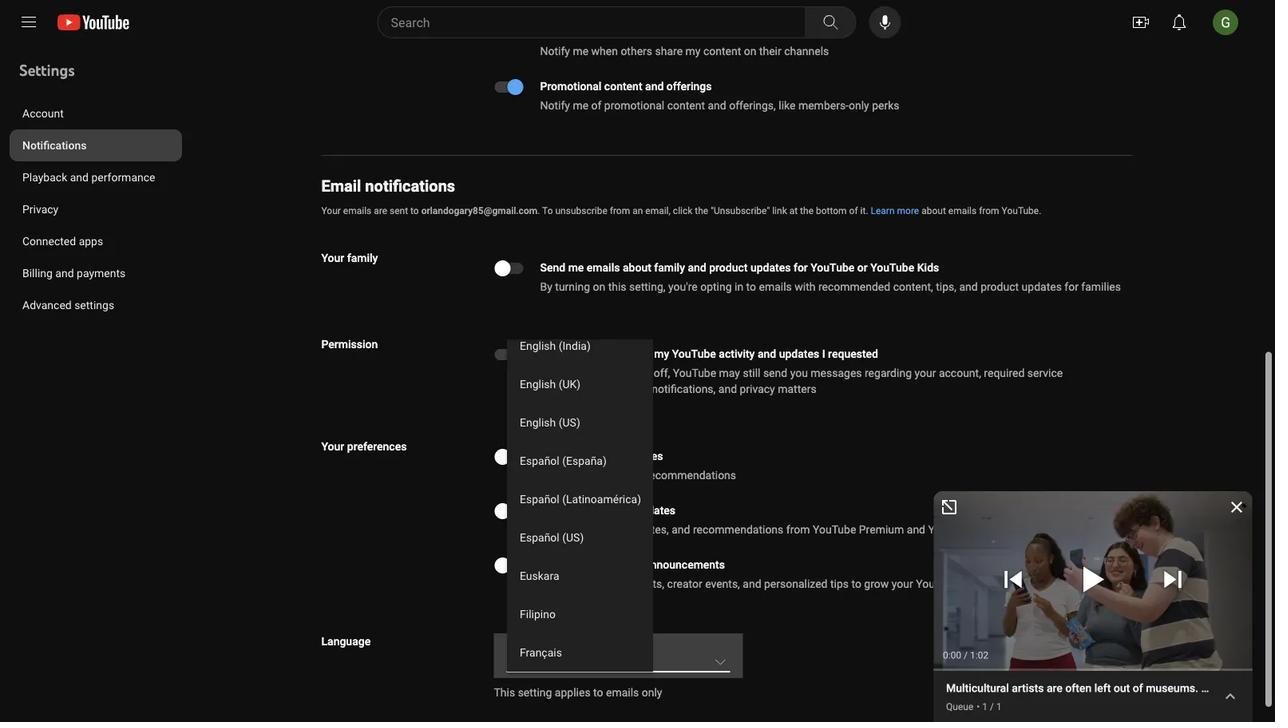 Task type: vqa. For each thing, say whether or not it's contained in the screenshot.
product to the right
yes



Task type: describe. For each thing, give the bounding box(es) containing it.
preferences
[[347, 440, 407, 453]]

from inside youtube premium updates announcements, updates, and recommendations from youtube premium and youtube music premium
[[787, 523, 810, 536]]

announcements
[[645, 558, 725, 571]]

to inside send me emails about family and product updates for youtube or youtube kids by turning on this setting, you're opting in to emails with recommended content, tips, and product updates for families
[[747, 280, 756, 293]]

español (españa)
[[520, 454, 607, 467]]

emails left with
[[759, 280, 792, 293]]

and up you're
[[688, 261, 707, 274]]

connected apps
[[22, 234, 103, 248]]

required
[[984, 366, 1025, 379]]

1 horizontal spatial premium
[[859, 523, 904, 536]]

are for artists
[[1047, 682, 1063, 695]]

youtube inside creator updates and announcements product announcements, creator events, and personalized tips to grow your youtube channel
[[916, 577, 960, 590]]

advanced settings
[[22, 298, 114, 312]]

language
[[321, 635, 371, 648]]

members-
[[799, 99, 849, 112]]

emails right applies
[[606, 686, 639, 699]]

product inside general product updates announcements and recommendations
[[582, 449, 620, 462]]

updates left families
[[1022, 280, 1062, 293]]

promotional
[[605, 99, 665, 112]]

this inside send me emails about my youtube activity and updates i requested if this setting is turned off, youtube may still send you messages regarding your account, required service announcements, legal notifications, and privacy matters
[[550, 366, 568, 379]]

announcements,
[[540, 523, 624, 536]]

perks
[[872, 99, 900, 112]]

youtube video player element
[[929, 491, 1253, 675]]

unsubscribe
[[556, 205, 608, 216]]

content up promotional content and offerings notify me of promotional content and offerings, like members-only perks
[[704, 44, 741, 58]]

others
[[621, 44, 653, 58]]

like
[[779, 99, 796, 112]]

this
[[494, 686, 515, 699]]

of for promotional
[[592, 99, 602, 112]]

their
[[759, 44, 782, 58]]

you're
[[669, 280, 698, 293]]

created
[[1235, 682, 1272, 695]]

kids
[[918, 261, 940, 274]]

multicultural artists are often left out of museums. so we created a queue • 1 / 1
[[947, 682, 1276, 712]]

(us) for español (us)
[[562, 531, 584, 544]]

me inside send me emails about my youtube activity and updates i requested if this setting is turned off, youtube may still send you messages regarding your account, required service announcements, legal notifications, and privacy matters
[[568, 347, 584, 360]]

your for your family
[[321, 251, 344, 264]]

settings
[[74, 298, 114, 312]]

avatar image image
[[1213, 10, 1239, 35]]

your preferences
[[321, 440, 407, 453]]

seek slider slider
[[929, 659, 1253, 675]]

creator updates and announcements product announcements, creator events, and personalized tips to grow your youtube channel
[[540, 558, 1002, 590]]

(latinoamérica)
[[562, 492, 641, 506]]

left
[[1095, 682, 1111, 695]]

0:00
[[943, 650, 962, 661]]

setting,
[[629, 280, 666, 293]]

1 vertical spatial only
[[642, 686, 663, 699]]

account
[[22, 107, 64, 120]]

click
[[673, 205, 693, 216]]

and inside general product updates announcements and recommendations
[[625, 468, 643, 482]]

and right tips,
[[960, 280, 978, 293]]

notifications,
[[652, 382, 716, 395]]

to right applies
[[594, 686, 603, 699]]

orlandogary85@gmail.com
[[421, 205, 538, 216]]

and right playback
[[70, 171, 89, 184]]

0 horizontal spatial for
[[794, 261, 808, 274]]

email for email notifications
[[321, 177, 361, 195]]

recommendations inside general product updates announcements and recommendations
[[646, 468, 736, 482]]

events,
[[705, 577, 740, 590]]

on inside shared content notify me when others share my content on their channels
[[744, 44, 757, 58]]

multicultural artists are often left out of museums. so we created a link
[[947, 681, 1276, 697]]

list box inside group
[[507, 0, 654, 672]]

creator
[[540, 558, 577, 571]]

send me emails about my youtube activity and updates i requested image
[[495, 349, 524, 360]]

announcements, inside creator updates and announcements product announcements, creator events, and personalized tips to grow your youtube channel
[[582, 577, 665, 590]]

general
[[540, 449, 579, 462]]

by
[[540, 280, 553, 293]]

recommended
[[819, 280, 891, 293]]

me inside send me emails about family and product updates for youtube or youtube kids by turning on this setting, you're opting in to emails with recommended content, tips, and product updates for families
[[568, 261, 584, 274]]

advanced
[[22, 298, 72, 312]]

tips,
[[936, 280, 957, 293]]

me inside shared content notify me when others share my content on their channels
[[573, 44, 589, 58]]

offerings
[[667, 79, 712, 93]]

0:00 / 1:02
[[943, 650, 989, 661]]

matters
[[778, 382, 817, 395]]

•
[[977, 701, 980, 712]]

on inside send me emails about family and product updates for youtube or youtube kids by turning on this setting, you're opting in to emails with recommended content, tips, and product updates for families
[[593, 280, 606, 293]]

you
[[790, 366, 808, 379]]

1 vertical spatial for
[[1065, 280, 1079, 293]]

playback and performance
[[22, 171, 155, 184]]

2 1 from the left
[[997, 701, 1002, 712]]

a
[[1275, 682, 1276, 695]]

0 vertical spatial about
[[922, 205, 946, 216]]

content down offerings
[[668, 99, 705, 112]]

off,
[[654, 366, 670, 379]]

to
[[542, 205, 553, 216]]

/ inside youtube video player element
[[964, 650, 968, 661]]

my inside shared content notify me when others share my content on their channels
[[686, 44, 701, 58]]

general product updates announcements and recommendations
[[540, 449, 736, 482]]

service
[[1028, 366, 1063, 379]]

español for español (españa)
[[520, 454, 559, 467]]

learn
[[871, 205, 895, 216]]

updates,
[[627, 523, 669, 536]]

1 the from the left
[[695, 205, 709, 216]]

send for send me emails about my youtube activity and updates i requested if this setting is turned off, youtube may still send you messages regarding your account, required service announcements, legal notifications, and privacy matters
[[540, 347, 566, 360]]

with
[[795, 280, 816, 293]]

about for this
[[623, 347, 652, 360]]

"unsubscribe"
[[711, 205, 770, 216]]

often
[[1066, 682, 1092, 695]]

at
[[790, 205, 798, 216]]

settings
[[19, 61, 75, 80]]

notifications
[[365, 177, 455, 195]]

is
[[608, 366, 617, 379]]

artists
[[1012, 682, 1044, 695]]

playback
[[22, 171, 67, 184]]

shared content notify me when others share my content on their channels
[[540, 25, 829, 58]]

legal
[[626, 382, 649, 395]]

and down updates, at the bottom
[[623, 558, 642, 571]]

content up the when on the left of the page
[[578, 25, 616, 38]]

multicultural
[[947, 682, 1009, 695]]

so
[[1202, 682, 1215, 695]]

payments
[[77, 266, 126, 280]]

tips
[[831, 577, 849, 590]]

my inside send me emails about my youtube activity and updates i requested if this setting is turned off, youtube may still send you messages regarding your account, required service announcements, legal notifications, and privacy matters
[[654, 347, 670, 360]]

me inside promotional content and offerings notify me of promotional content and offerings, like members-only perks
[[573, 99, 589, 112]]

2 the from the left
[[800, 205, 814, 216]]

notify inside promotional content and offerings notify me of promotional content and offerings, like members-only perks
[[540, 99, 570, 112]]

applies
[[555, 686, 591, 699]]

1:02
[[970, 650, 989, 661]]

about for kids
[[623, 261, 652, 274]]

if
[[540, 366, 547, 379]]

español for español (latinoamérica)
[[520, 492, 559, 506]]



Task type: locate. For each thing, give the bounding box(es) containing it.
1 vertical spatial /
[[990, 701, 994, 712]]

0 vertical spatial of
[[592, 99, 602, 112]]

1 vertical spatial on
[[593, 280, 606, 293]]

turned
[[619, 366, 651, 379]]

personalized
[[764, 577, 828, 590]]

from left an
[[610, 205, 630, 216]]

2 vertical spatial of
[[1133, 682, 1144, 695]]

1 horizontal spatial only
[[849, 99, 870, 112]]

messages
[[811, 366, 862, 379]]

when
[[592, 44, 618, 58]]

your inside creator updates and announcements product announcements, creator events, and personalized tips to grow your youtube channel
[[892, 577, 914, 590]]

0 horizontal spatial /
[[964, 650, 968, 661]]

group containing english (india)
[[507, 0, 730, 680]]

premium up grow
[[859, 523, 904, 536]]

setting left is
[[571, 366, 605, 379]]

1 vertical spatial about
[[623, 261, 652, 274]]

recommendations up updates, at the bottom
[[646, 468, 736, 482]]

english inside email language english (us)
[[507, 657, 544, 670]]

me up turning
[[568, 261, 584, 274]]

.
[[538, 205, 540, 216]]

shared content image
[[495, 27, 524, 38]]

are
[[374, 205, 387, 216], [1047, 682, 1063, 695]]

music
[[975, 523, 1005, 536]]

notifications link
[[10, 129, 182, 161], [10, 129, 182, 161]]

1 horizontal spatial 1
[[997, 701, 1002, 712]]

and up (latinoamérica) at the bottom
[[625, 468, 643, 482]]

to
[[411, 205, 419, 216], [747, 280, 756, 293], [852, 577, 862, 590], [594, 686, 603, 699]]

share
[[655, 44, 683, 58]]

email language english (us)
[[507, 642, 574, 670]]

updates right (españa)
[[623, 449, 663, 462]]

product up 'in'
[[709, 261, 748, 274]]

1 vertical spatial your
[[892, 577, 914, 590]]

more
[[897, 205, 920, 216]]

1 horizontal spatial setting
[[571, 366, 605, 379]]

and right updates, at the bottom
[[672, 523, 690, 536]]

setting inside send me emails about my youtube activity and updates i requested if this setting is turned off, youtube may still send you messages regarding your account, required service announcements, legal notifications, and privacy matters
[[571, 366, 605, 379]]

1 vertical spatial announcements,
[[582, 577, 665, 590]]

1 horizontal spatial email
[[507, 642, 531, 653]]

0 vertical spatial this
[[608, 280, 627, 293]]

multicultural artists are often left out of museums. so we created a space just for them. by chipsahoy 1 minute, 2 seconds element
[[947, 681, 1276, 697]]

None search field
[[349, 6, 860, 38]]

only inside promotional content and offerings notify me of promotional content and offerings, like members-only perks
[[849, 99, 870, 112]]

me up (uk)
[[568, 347, 584, 360]]

billing
[[22, 266, 53, 280]]

list box containing english (india)
[[507, 0, 654, 672]]

privacy link
[[10, 193, 182, 225], [10, 193, 182, 225]]

only right applies
[[642, 686, 663, 699]]

1 horizontal spatial your
[[915, 366, 936, 379]]

1 vertical spatial español
[[520, 492, 559, 506]]

Search text field
[[391, 12, 802, 33]]

link
[[773, 205, 787, 216]]

español
[[520, 454, 559, 467], [520, 492, 559, 506], [520, 531, 559, 544]]

0 vertical spatial announcements,
[[540, 382, 623, 395]]

updates inside send me emails about my youtube activity and updates i requested if this setting is turned off, youtube may still send you messages regarding your account, required service announcements, legal notifications, and privacy matters
[[779, 347, 820, 360]]

recommendations up creator updates and announcements product announcements, creator events, and personalized tips to grow your youtube channel
[[693, 523, 784, 536]]

1 horizontal spatial on
[[744, 44, 757, 58]]

about inside send me emails about family and product updates for youtube or youtube kids by turning on this setting, you're opting in to emails with recommended content, tips, and product updates for families
[[623, 261, 652, 274]]

only
[[849, 99, 870, 112], [642, 686, 663, 699]]

1 horizontal spatial this
[[608, 280, 627, 293]]

privacy
[[740, 382, 775, 395]]

0 vertical spatial español
[[520, 454, 559, 467]]

announcements, inside send me emails about my youtube activity and updates i requested if this setting is turned off, youtube may still send you messages regarding your account, required service announcements, legal notifications, and privacy matters
[[540, 382, 623, 395]]

1 vertical spatial (us)
[[562, 531, 584, 544]]

send me emails about my youtube activity and updates i requested if this setting is turned off, youtube may still send you messages regarding your account, required service announcements, legal notifications, and privacy matters
[[540, 347, 1063, 395]]

to right tips on the bottom of page
[[852, 577, 862, 590]]

english (india)
[[520, 339, 591, 352]]

0 vertical spatial for
[[794, 261, 808, 274]]

1 vertical spatial your
[[321, 251, 344, 264]]

advanced settings link
[[10, 289, 182, 321], [10, 289, 182, 321]]

2 notify from the top
[[540, 99, 570, 112]]

and left music
[[907, 523, 926, 536]]

of inside multicultural artists are often left out of museums. so we created a queue • 1 / 1
[[1133, 682, 1144, 695]]

2 vertical spatial español
[[520, 531, 559, 544]]

0 vertical spatial notify
[[540, 44, 570, 58]]

it.
[[861, 205, 869, 216]]

are left sent
[[374, 205, 387, 216]]

may
[[719, 366, 740, 379]]

my up off,
[[654, 347, 670, 360]]

notify inside shared content notify me when others share my content on their channels
[[540, 44, 570, 58]]

about up turned
[[623, 347, 652, 360]]

in
[[735, 280, 744, 293]]

an
[[633, 205, 643, 216]]

1 horizontal spatial are
[[1047, 682, 1063, 695]]

emails down the email notifications
[[343, 205, 372, 216]]

0 horizontal spatial setting
[[518, 686, 552, 699]]

creator
[[667, 577, 703, 590]]

and up promotional
[[645, 79, 664, 93]]

0 horizontal spatial product
[[582, 449, 620, 462]]

premium right music
[[1008, 523, 1053, 536]]

1 notify from the top
[[540, 44, 570, 58]]

me left the when on the left of the page
[[573, 44, 589, 58]]

2 vertical spatial your
[[321, 440, 344, 453]]

this
[[608, 280, 627, 293], [550, 366, 568, 379]]

1 vertical spatial setting
[[518, 686, 552, 699]]

for up with
[[794, 261, 808, 274]]

performance
[[91, 171, 155, 184]]

1 vertical spatial notify
[[540, 99, 570, 112]]

send for send me emails about family and product updates for youtube or youtube kids by turning on this setting, you're opting in to emails with recommended content, tips, and product updates for families
[[540, 261, 566, 274]]

promotional content and offerings notify me of promotional content and offerings, like members-only perks
[[540, 79, 900, 112]]

to right sent
[[411, 205, 419, 216]]

activity
[[719, 347, 755, 360]]

museums.
[[1146, 682, 1199, 695]]

1 español from the top
[[520, 454, 559, 467]]

the right click
[[695, 205, 709, 216]]

channel
[[963, 577, 1002, 590]]

1 horizontal spatial product
[[709, 261, 748, 274]]

only left perks
[[849, 99, 870, 112]]

or
[[858, 261, 868, 274]]

your for your preferences
[[321, 440, 344, 453]]

setting right this
[[518, 686, 552, 699]]

2 horizontal spatial product
[[981, 280, 1019, 293]]

notify down the shared
[[540, 44, 570, 58]]

(us) down the 'language' at the left bottom
[[547, 657, 569, 670]]

1 vertical spatial product
[[981, 280, 1019, 293]]

announcements, down updates, at the bottom
[[582, 577, 665, 590]]

youtube premium updates announcements, updates, and recommendations from youtube premium and youtube music premium
[[540, 504, 1053, 536]]

and right the events,
[[743, 577, 762, 590]]

0 vertical spatial on
[[744, 44, 757, 58]]

1 your from the top
[[321, 205, 341, 216]]

(us)
[[559, 416, 580, 429], [562, 531, 584, 544], [547, 657, 569, 670]]

of inside promotional content and offerings notify me of promotional content and offerings, like members-only perks
[[592, 99, 602, 112]]

family down the email notifications
[[347, 251, 378, 264]]

updates down link
[[751, 261, 791, 274]]

of
[[592, 99, 602, 112], [850, 205, 858, 216], [1133, 682, 1144, 695]]

2 your from the top
[[321, 251, 344, 264]]

from
[[610, 205, 630, 216], [979, 205, 1000, 216], [787, 523, 810, 536]]

2 horizontal spatial of
[[1133, 682, 1144, 695]]

updates inside youtube premium updates announcements, updates, and recommendations from youtube premium and youtube music premium
[[635, 504, 676, 517]]

0 horizontal spatial the
[[695, 205, 709, 216]]

setting
[[571, 366, 605, 379], [518, 686, 552, 699]]

promotional
[[540, 79, 602, 93]]

1 horizontal spatial for
[[1065, 280, 1079, 293]]

0 horizontal spatial your
[[892, 577, 914, 590]]

and up send
[[758, 347, 777, 360]]

2 vertical spatial product
[[582, 449, 620, 462]]

0 horizontal spatial 1
[[983, 701, 988, 712]]

français
[[520, 646, 562, 659]]

english for english (us)
[[520, 416, 556, 429]]

and down may
[[719, 382, 737, 395]]

account,
[[939, 366, 982, 379]]

are inside multicultural artists are often left out of museums. so we created a queue • 1 / 1
[[1047, 682, 1063, 695]]

me down promotional on the left top
[[573, 99, 589, 112]]

family up you're
[[654, 261, 685, 274]]

apps
[[79, 234, 103, 248]]

0 vertical spatial recommendations
[[646, 468, 736, 482]]

2 español from the top
[[520, 492, 559, 506]]

email for email language english (us)
[[507, 642, 531, 653]]

email inside email language english (us)
[[507, 642, 531, 653]]

0 horizontal spatial are
[[374, 205, 387, 216]]

send inside send me emails about family and product updates for youtube or youtube kids by turning on this setting, you're opting in to emails with recommended content, tips, and product updates for families
[[540, 261, 566, 274]]

send
[[540, 261, 566, 274], [540, 347, 566, 360]]

premium up announcements,
[[587, 504, 633, 517]]

on left their
[[744, 44, 757, 58]]

0 vertical spatial only
[[849, 99, 870, 112]]

english (uk)
[[520, 377, 580, 391]]

0 vertical spatial product
[[709, 261, 748, 274]]

english up general on the bottom of page
[[520, 416, 556, 429]]

learn more link
[[871, 204, 920, 218]]

family
[[347, 251, 378, 264], [654, 261, 685, 274]]

/ inside multicultural artists are often left out of museums. so we created a queue • 1 / 1
[[990, 701, 994, 712]]

your family
[[321, 251, 378, 264]]

offerings,
[[729, 99, 776, 112]]

content
[[578, 25, 616, 38], [704, 44, 741, 58], [605, 79, 643, 93], [668, 99, 705, 112]]

1 vertical spatial my
[[654, 347, 670, 360]]

about up "setting,"
[[623, 261, 652, 274]]

español (latinoamérica)
[[520, 492, 641, 506]]

1 vertical spatial this
[[550, 366, 568, 379]]

queue
[[947, 701, 974, 712]]

of right out at the right of page
[[1133, 682, 1144, 695]]

0 vertical spatial send
[[540, 261, 566, 274]]

my right share
[[686, 44, 701, 58]]

this inside send me emails about family and product updates for youtube or youtube kids by turning on this setting, you're opting in to emails with recommended content, tips, and product updates for families
[[608, 280, 627, 293]]

emails inside send me emails about my youtube activity and updates i requested if this setting is turned off, youtube may still send you messages regarding your account, required service announcements, legal notifications, and privacy matters
[[587, 347, 620, 360]]

from left youtube.
[[979, 205, 1000, 216]]

0 horizontal spatial email
[[321, 177, 361, 195]]

english down the 'language' at the left bottom
[[507, 657, 544, 670]]

updates inside general product updates announcements and recommendations
[[623, 449, 663, 462]]

email left notifications
[[321, 177, 361, 195]]

1 vertical spatial of
[[850, 205, 858, 216]]

grow
[[865, 577, 889, 590]]

0 vertical spatial setting
[[571, 366, 605, 379]]

1 horizontal spatial the
[[800, 205, 814, 216]]

about inside send me emails about my youtube activity and updates i requested if this setting is turned off, youtube may still send you messages regarding your account, required service announcements, legal notifications, and privacy matters
[[623, 347, 652, 360]]

updates down announcements,
[[580, 558, 621, 571]]

1 vertical spatial are
[[1047, 682, 1063, 695]]

(us) inside email language english (us)
[[547, 657, 569, 670]]

to right 'in'
[[747, 280, 756, 293]]

are left often
[[1047, 682, 1063, 695]]

updates
[[751, 261, 791, 274], [1022, 280, 1062, 293], [779, 347, 820, 360], [623, 449, 663, 462], [635, 504, 676, 517], [580, 558, 621, 571]]

and down offerings
[[708, 99, 727, 112]]

/ right 0:00
[[964, 650, 968, 661]]

0 vertical spatial your
[[915, 366, 936, 379]]

0 horizontal spatial of
[[592, 99, 602, 112]]

product up announcements
[[582, 449, 620, 462]]

are for emails
[[374, 205, 387, 216]]

0 vertical spatial /
[[964, 650, 968, 661]]

your right grow
[[892, 577, 914, 590]]

0 vertical spatial are
[[374, 205, 387, 216]]

english for english (india)
[[520, 339, 556, 352]]

0 horizontal spatial my
[[654, 347, 670, 360]]

3 your from the top
[[321, 440, 344, 453]]

(india)
[[559, 339, 591, 352]]

of left 'it.'
[[850, 205, 858, 216]]

announcements
[[540, 468, 622, 482]]

youtube.
[[1002, 205, 1042, 216]]

content up promotional
[[605, 79, 643, 93]]

from up creator updates and announcements product announcements, creator events, and personalized tips to grow your youtube channel
[[787, 523, 810, 536]]

1 horizontal spatial my
[[686, 44, 701, 58]]

0 horizontal spatial this
[[550, 366, 568, 379]]

of for multicultural
[[1133, 682, 1144, 695]]

(us) up general on the bottom of page
[[559, 416, 580, 429]]

1 vertical spatial send
[[540, 347, 566, 360]]

english (us)
[[520, 416, 580, 429]]

list box
[[507, 0, 654, 672]]

product
[[540, 577, 579, 590]]

español up 'creator'
[[520, 531, 559, 544]]

1 horizontal spatial family
[[654, 261, 685, 274]]

0 horizontal spatial premium
[[587, 504, 633, 517]]

send up by
[[540, 261, 566, 274]]

1 vertical spatial email
[[507, 642, 531, 653]]

your left account,
[[915, 366, 936, 379]]

english up "if"
[[520, 339, 556, 352]]

(us) for english (us)
[[559, 416, 580, 429]]

updates up updates, at the bottom
[[635, 504, 676, 517]]

english left (uk)
[[520, 377, 556, 391]]

0 vertical spatial your
[[321, 205, 341, 216]]

product
[[709, 261, 748, 274], [981, 280, 1019, 293], [582, 449, 620, 462]]

notify down promotional on the left top
[[540, 99, 570, 112]]

1 horizontal spatial of
[[850, 205, 858, 216]]

emails right 'more'
[[949, 205, 977, 216]]

0 horizontal spatial on
[[593, 280, 606, 293]]

emails up is
[[587, 347, 620, 360]]

0 horizontal spatial from
[[610, 205, 630, 216]]

notifications
[[22, 139, 87, 152]]

group
[[507, 0, 730, 680]]

español up español (us)
[[520, 492, 559, 506]]

2 horizontal spatial from
[[979, 205, 1000, 216]]

send up "if"
[[540, 347, 566, 360]]

1 horizontal spatial from
[[787, 523, 810, 536]]

english for english (uk)
[[520, 377, 556, 391]]

2 horizontal spatial premium
[[1008, 523, 1053, 536]]

2 send from the top
[[540, 347, 566, 360]]

content,
[[894, 280, 934, 293]]

3 español from the top
[[520, 531, 559, 544]]

updates inside creator updates and announcements product announcements, creator events, and personalized tips to grow your youtube channel
[[580, 558, 621, 571]]

to inside creator updates and announcements product announcements, creator events, and personalized tips to grow your youtube channel
[[852, 577, 862, 590]]

1 1 from the left
[[983, 701, 988, 712]]

0 vertical spatial email
[[321, 177, 361, 195]]

0 vertical spatial (us)
[[559, 416, 580, 429]]

0 vertical spatial my
[[686, 44, 701, 58]]

emails up turning
[[587, 261, 620, 274]]

1 horizontal spatial /
[[990, 701, 994, 712]]

0 horizontal spatial only
[[642, 686, 663, 699]]

on right turning
[[593, 280, 606, 293]]

out
[[1114, 682, 1130, 695]]

for left families
[[1065, 280, 1079, 293]]

2 vertical spatial (us)
[[547, 657, 569, 670]]

the right at
[[800, 205, 814, 216]]

filipino
[[520, 607, 555, 621]]

this left "setting,"
[[608, 280, 627, 293]]

0 horizontal spatial family
[[347, 251, 378, 264]]

english
[[520, 339, 556, 352], [520, 377, 556, 391], [520, 416, 556, 429], [507, 657, 544, 670]]

your emails are sent to orlandogary85@gmail.com . to unsubscribe from an email, click the "unsubscribe" link at the bottom of it. learn more about emails from youtube.
[[321, 205, 1042, 216]]

send inside send me emails about my youtube activity and updates i requested if this setting is turned off, youtube may still send you messages regarding your account, required service announcements, legal notifications, and privacy matters
[[540, 347, 566, 360]]

i
[[822, 347, 826, 360]]

español down english (us) at left
[[520, 454, 559, 467]]

1 vertical spatial recommendations
[[693, 523, 784, 536]]

updates up you
[[779, 347, 820, 360]]

email left the 'language' at the left bottom
[[507, 642, 531, 653]]

of down promotional on the left top
[[592, 99, 602, 112]]

family inside send me emails about family and product updates for youtube or youtube kids by turning on this setting, you're opting in to emails with recommended content, tips, and product updates for families
[[654, 261, 685, 274]]

2 vertical spatial about
[[623, 347, 652, 360]]

announcements, down is
[[540, 382, 623, 395]]

product right tips,
[[981, 280, 1019, 293]]

this right "if"
[[550, 366, 568, 379]]

español (us)
[[520, 531, 584, 544]]

(us) up 'creator'
[[562, 531, 584, 544]]

your for your emails are sent to orlandogary85@gmail.com . to unsubscribe from an email, click the "unsubscribe" link at the bottom of it. learn more about emails from youtube.
[[321, 205, 341, 216]]

/ right the •
[[990, 701, 994, 712]]

billing and payments link
[[10, 257, 182, 289], [10, 257, 182, 289]]

and right billing
[[55, 266, 74, 280]]

billing and payments
[[22, 266, 126, 280]]

1 send from the top
[[540, 261, 566, 274]]

privacy
[[22, 202, 58, 216]]

about right 'more'
[[922, 205, 946, 216]]

your inside send me emails about my youtube activity and updates i requested if this setting is turned off, youtube may still send you messages regarding your account, required service announcements, legal notifications, and privacy matters
[[915, 366, 936, 379]]

shared
[[540, 25, 576, 38]]

recommendations inside youtube premium updates announcements, updates, and recommendations from youtube premium and youtube music premium
[[693, 523, 784, 536]]

español for español (us)
[[520, 531, 559, 544]]



